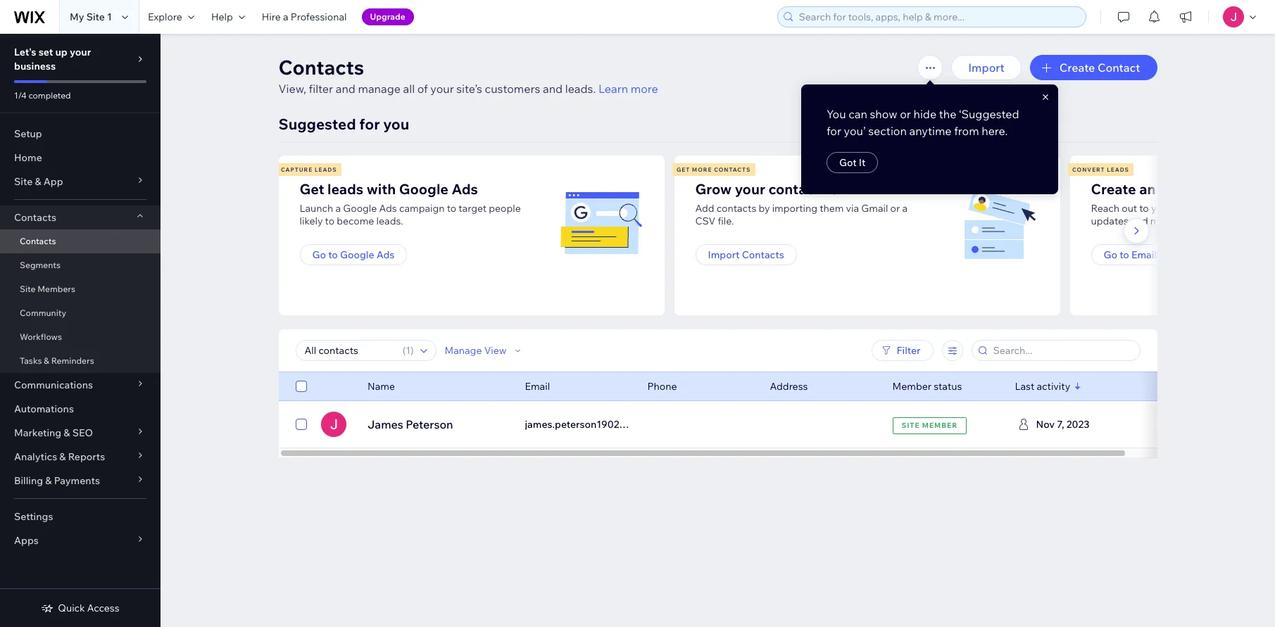 Task type: locate. For each thing, give the bounding box(es) containing it.
view right manage
[[484, 344, 507, 357]]

james peterson image
[[321, 412, 346, 437]]

list
[[277, 156, 1276, 316]]

1 horizontal spatial leads.
[[565, 82, 596, 96]]

import
[[969, 61, 1005, 75], [708, 249, 740, 261]]

create for contact
[[1060, 61, 1096, 75]]

to
[[447, 202, 457, 215], [1140, 202, 1150, 215], [325, 215, 335, 228], [328, 249, 338, 261], [1120, 249, 1130, 261]]

1 horizontal spatial view
[[1060, 418, 1086, 432]]

site inside site members link
[[20, 284, 36, 294]]

create an email campaign reach out to your subscribers with news
[[1092, 180, 1276, 228]]

1 vertical spatial campaign
[[399, 202, 445, 215]]

create inside create an email campaign reach out to your subscribers with news
[[1092, 180, 1137, 198]]

0 vertical spatial marketing
[[1160, 249, 1207, 261]]

ads down get leads with google ads launch a google ads campaign to target people likely to become leads. in the top of the page
[[377, 249, 395, 261]]

for down you
[[827, 124, 842, 138]]

for
[[360, 115, 380, 133], [827, 124, 842, 138]]

set
[[39, 46, 53, 58]]

1 horizontal spatial campaign
[[1199, 180, 1265, 198]]

campaign up subscribers
[[1199, 180, 1265, 198]]

0 vertical spatial campaign
[[1199, 180, 1265, 198]]

with
[[367, 180, 396, 198], [1230, 202, 1250, 215]]

1 horizontal spatial 1
[[406, 344, 411, 357]]

0 horizontal spatial view
[[484, 344, 507, 357]]

it
[[860, 156, 866, 169]]

1 right my
[[107, 11, 112, 23]]

get
[[677, 166, 690, 173]]

go
[[312, 249, 326, 261], [1104, 249, 1118, 261]]

import for import contacts
[[708, 249, 740, 261]]

go down likely
[[312, 249, 326, 261]]

address
[[770, 380, 808, 393]]

0 horizontal spatial and
[[336, 82, 356, 96]]

1 horizontal spatial a
[[336, 202, 341, 215]]

marketing up the analytics on the left bottom of page
[[14, 427, 61, 440]]

1
[[107, 11, 112, 23], [406, 344, 411, 357]]

& right billing
[[45, 475, 52, 488]]

1 vertical spatial 1
[[406, 344, 411, 357]]

email inside go to email marketing button
[[1132, 249, 1158, 261]]

site down home
[[14, 175, 33, 188]]

or right gmail
[[891, 202, 901, 215]]

1 horizontal spatial go
[[1104, 249, 1118, 261]]

import inside button
[[969, 61, 1005, 75]]

segments link
[[0, 254, 161, 278]]

0 horizontal spatial go
[[312, 249, 326, 261]]

site inside site & app dropdown button
[[14, 175, 33, 188]]

contact
[[769, 180, 820, 198]]

0 vertical spatial 1
[[107, 11, 112, 23]]

go inside go to email marketing button
[[1104, 249, 1118, 261]]

leads. inside get leads with google ads launch a google ads campaign to target people likely to become leads.
[[377, 215, 404, 228]]

1 leads from the left
[[315, 166, 337, 173]]

your right of
[[431, 82, 454, 96]]

marketing & seo
[[14, 427, 93, 440]]

create inside button
[[1060, 61, 1096, 75]]

the
[[940, 107, 957, 121]]

1 horizontal spatial import
[[969, 61, 1005, 75]]

go inside the go to google ads button
[[312, 249, 326, 261]]

1 vertical spatial google
[[343, 202, 377, 215]]

Search... field
[[989, 341, 1136, 361]]

learn more button
[[599, 80, 659, 97]]

upgrade
[[370, 11, 406, 22]]

with right leads
[[367, 180, 396, 198]]

go to email marketing button
[[1092, 244, 1220, 266]]

go for create
[[1104, 249, 1118, 261]]

tasks
[[20, 356, 42, 366]]

site's
[[457, 82, 483, 96]]

leads
[[328, 180, 364, 198]]

0 horizontal spatial with
[[367, 180, 396, 198]]

1 horizontal spatial for
[[827, 124, 842, 138]]

and right the filter
[[336, 82, 356, 96]]

member left status
[[893, 380, 932, 393]]

leads
[[315, 166, 337, 173], [1108, 166, 1130, 173]]

to right out
[[1140, 202, 1150, 215]]

leads for create
[[1108, 166, 1130, 173]]

leads right convert
[[1108, 166, 1130, 173]]

billing & payments
[[14, 475, 100, 488]]

0 vertical spatial ads
[[452, 180, 478, 198]]

contacts down by
[[742, 249, 785, 261]]

sidebar element
[[0, 34, 161, 628]]

james.peterson1902@gmail.com
[[525, 418, 678, 431]]

2 vertical spatial ads
[[377, 249, 395, 261]]

0 vertical spatial import
[[969, 61, 1005, 75]]

your inside grow your contact list add contacts by importing them via gmail or a csv file.
[[735, 180, 766, 198]]

a down leads
[[336, 202, 341, 215]]

1 vertical spatial with
[[1230, 202, 1250, 215]]

1 horizontal spatial email
[[1132, 249, 1158, 261]]

communications button
[[0, 373, 161, 397]]

convert leads
[[1073, 166, 1130, 173]]

import inside button
[[708, 249, 740, 261]]

can
[[849, 107, 868, 121]]

member down status
[[923, 421, 958, 430]]

1 vertical spatial email
[[525, 380, 550, 393]]

and right customers
[[543, 82, 563, 96]]

1 horizontal spatial marketing
[[1160, 249, 1207, 261]]

and
[[336, 82, 356, 96], [543, 82, 563, 96]]

0 vertical spatial with
[[367, 180, 396, 198]]

automations
[[14, 403, 74, 416]]

None checkbox
[[296, 378, 307, 395], [296, 416, 307, 433], [296, 378, 307, 395], [296, 416, 307, 433]]

up
[[55, 46, 68, 58]]

1 vertical spatial import
[[708, 249, 740, 261]]

ads
[[452, 180, 478, 198], [379, 202, 397, 215], [377, 249, 395, 261]]

to down the become
[[328, 249, 338, 261]]

communications
[[14, 379, 93, 392]]

create up reach at the right top of the page
[[1092, 180, 1137, 198]]

my site 1
[[70, 11, 112, 23]]

your inside contacts view, filter and manage all of your site's customers and leads. learn more
[[431, 82, 454, 96]]

ads right the become
[[379, 202, 397, 215]]

home link
[[0, 146, 161, 170]]

& for marketing
[[64, 427, 70, 440]]

learn
[[599, 82, 629, 96]]

ads up target
[[452, 180, 478, 198]]

list containing get leads with google ads
[[277, 156, 1276, 316]]

marketing down subscribers
[[1160, 249, 1207, 261]]

0 horizontal spatial import
[[708, 249, 740, 261]]

campaign
[[1199, 180, 1265, 198], [399, 202, 445, 215]]

& for tasks
[[44, 356, 49, 366]]

1 left manage
[[406, 344, 411, 357]]

0 vertical spatial email
[[1132, 249, 1158, 261]]

view
[[484, 344, 507, 357], [1060, 418, 1086, 432]]

nov
[[1037, 418, 1055, 431]]

an
[[1140, 180, 1156, 198]]

contacts
[[714, 166, 751, 173]]

0 horizontal spatial leads.
[[377, 215, 404, 228]]

upgrade button
[[362, 8, 414, 25]]

create left contact
[[1060, 61, 1096, 75]]

0 vertical spatial or
[[901, 107, 912, 121]]

site down segments
[[20, 284, 36, 294]]

settings link
[[0, 505, 161, 529]]

grow your contact list add contacts by importing them via gmail or a csv file.
[[696, 180, 908, 228]]

contacts up segments
[[20, 236, 56, 247]]

a inside grow your contact list add contacts by importing them via gmail or a csv file.
[[903, 202, 908, 215]]

for left you
[[360, 115, 380, 133]]

your right the up
[[70, 46, 91, 58]]

1 horizontal spatial leads
[[1108, 166, 1130, 173]]

quick access button
[[41, 602, 120, 615]]

contacts down site & app
[[14, 211, 56, 224]]

& left reports
[[59, 451, 66, 464]]

site down member status
[[902, 421, 921, 430]]

gmail
[[862, 202, 889, 215]]

your up contacts at the right of page
[[735, 180, 766, 198]]

import up 'suggested
[[969, 61, 1005, 75]]

activity
[[1037, 380, 1071, 393]]

Unsaved view field
[[300, 341, 398, 361]]

1 go from the left
[[312, 249, 326, 261]]

1 vertical spatial view
[[1060, 418, 1086, 432]]

manage
[[358, 82, 401, 96]]

& left the app
[[35, 175, 41, 188]]

or left hide
[[901, 107, 912, 121]]

a right hire
[[283, 11, 289, 23]]

& for analytics
[[59, 451, 66, 464]]

7,
[[1058, 418, 1065, 431]]

analytics & reports button
[[0, 445, 161, 469]]

1 horizontal spatial with
[[1230, 202, 1250, 215]]

member
[[893, 380, 932, 393], [923, 421, 958, 430]]

workflows link
[[0, 325, 161, 349]]

grow
[[696, 180, 732, 198]]

by
[[759, 202, 770, 215]]

0 horizontal spatial email
[[525, 380, 550, 393]]

community link
[[0, 302, 161, 325]]

view,
[[279, 82, 306, 96]]

1 vertical spatial or
[[891, 202, 901, 215]]

setup link
[[0, 122, 161, 146]]

0 horizontal spatial 1
[[107, 11, 112, 23]]

site & app
[[14, 175, 63, 188]]

leads. left learn in the left of the page
[[565, 82, 596, 96]]

contacts up the filter
[[279, 55, 364, 80]]

1 horizontal spatial and
[[543, 82, 563, 96]]

marketing inside popup button
[[14, 427, 61, 440]]

& left seo
[[64, 427, 70, 440]]

a right gmail
[[903, 202, 908, 215]]

2 horizontal spatial a
[[903, 202, 908, 215]]

0 horizontal spatial leads
[[315, 166, 337, 173]]

0 vertical spatial create
[[1060, 61, 1096, 75]]

0 horizontal spatial campaign
[[399, 202, 445, 215]]

site for site & app
[[14, 175, 33, 188]]

import down file.
[[708, 249, 740, 261]]

campaign left target
[[399, 202, 445, 215]]

apps
[[14, 535, 39, 547]]

1 vertical spatial member
[[923, 421, 958, 430]]

let's set up your business
[[14, 46, 91, 73]]

0 horizontal spatial marketing
[[14, 427, 61, 440]]

site
[[86, 11, 105, 23], [14, 175, 33, 188], [20, 284, 36, 294], [902, 421, 921, 430]]

2 leads from the left
[[1108, 166, 1130, 173]]

site for site member
[[902, 421, 921, 430]]

1/4 completed
[[14, 90, 71, 101]]

go for get
[[312, 249, 326, 261]]

go down reach at the right top of the page
[[1104, 249, 1118, 261]]

0 vertical spatial view
[[484, 344, 507, 357]]

2 go from the left
[[1104, 249, 1118, 261]]

& right tasks
[[44, 356, 49, 366]]

explore
[[148, 11, 182, 23]]

1 vertical spatial marketing
[[14, 427, 61, 440]]

0 vertical spatial member
[[893, 380, 932, 393]]

1 vertical spatial ads
[[379, 202, 397, 215]]

1 vertical spatial leads.
[[377, 215, 404, 228]]

1 vertical spatial create
[[1092, 180, 1137, 198]]

hide
[[914, 107, 937, 121]]

contacts button
[[0, 206, 161, 230]]

leads. right the become
[[377, 215, 404, 228]]

with left news
[[1230, 202, 1250, 215]]

analytics
[[14, 451, 57, 464]]

view right nov
[[1060, 418, 1086, 432]]

2 vertical spatial google
[[340, 249, 374, 261]]

your down the an
[[1152, 202, 1172, 215]]

peterson
[[406, 418, 453, 432]]

more
[[692, 166, 712, 173]]

2 and from the left
[[543, 82, 563, 96]]

show
[[871, 107, 898, 121]]

leads up get
[[315, 166, 337, 173]]

a inside get leads with google ads launch a google ads campaign to target people likely to become leads.
[[336, 202, 341, 215]]

professional
[[291, 11, 347, 23]]

add
[[696, 202, 715, 215]]

0 vertical spatial leads.
[[565, 82, 596, 96]]



Task type: vqa. For each thing, say whether or not it's contained in the screenshot.
Billing's &
yes



Task type: describe. For each thing, give the bounding box(es) containing it.
create contact
[[1060, 61, 1141, 75]]

import contacts
[[708, 249, 785, 261]]

capture
[[281, 166, 313, 173]]

Search for tools, apps, help & more... field
[[795, 7, 1082, 27]]

let's
[[14, 46, 36, 58]]

name
[[367, 380, 395, 393]]

business
[[14, 60, 56, 73]]

email
[[1160, 180, 1196, 198]]

to left target
[[447, 202, 457, 215]]

suggested for you
[[279, 115, 410, 133]]

help
[[211, 11, 233, 23]]

import contacts button
[[696, 244, 797, 266]]

site members
[[20, 284, 75, 294]]

marketing & seo button
[[0, 421, 161, 445]]

with inside create an email campaign reach out to your subscribers with news
[[1230, 202, 1250, 215]]

view link
[[1043, 412, 1103, 437]]

site for site members
[[20, 284, 36, 294]]

go to email marketing
[[1104, 249, 1207, 261]]

last
[[1016, 380, 1035, 393]]

2023
[[1067, 418, 1090, 431]]

leads. inside contacts view, filter and manage all of your site's customers and leads. learn more
[[565, 82, 596, 96]]

completed
[[28, 90, 71, 101]]

go to google ads button
[[300, 244, 407, 266]]

contacts inside popup button
[[14, 211, 56, 224]]

out
[[1122, 202, 1138, 215]]

from
[[955, 124, 980, 138]]

tasks & reminders link
[[0, 349, 161, 373]]

them
[[820, 202, 844, 215]]

launch
[[300, 202, 333, 215]]

to inside create an email campaign reach out to your subscribers with news
[[1140, 202, 1150, 215]]

filter
[[309, 82, 333, 96]]

your inside the let's set up your business
[[70, 46, 91, 58]]

site member
[[902, 421, 958, 430]]

billing & payments button
[[0, 469, 161, 493]]

here.
[[982, 124, 1009, 138]]

target
[[459, 202, 487, 215]]

app
[[44, 175, 63, 188]]

subscribers
[[1175, 202, 1228, 215]]

filter button
[[872, 340, 934, 361]]

members
[[37, 284, 75, 294]]

convert
[[1073, 166, 1106, 173]]

quick
[[58, 602, 85, 615]]

segments
[[20, 260, 61, 271]]

hire a professional link
[[253, 0, 355, 34]]

site right my
[[86, 11, 105, 23]]

got it button
[[827, 152, 879, 173]]

create contact button
[[1031, 55, 1158, 80]]

seo
[[72, 427, 93, 440]]

& for site
[[35, 175, 41, 188]]

(
[[403, 344, 406, 357]]

capture leads
[[281, 166, 337, 173]]

you
[[383, 115, 410, 133]]

contacts inside button
[[742, 249, 785, 261]]

1/4
[[14, 90, 27, 101]]

quick access
[[58, 602, 120, 615]]

james
[[367, 418, 403, 432]]

file.
[[718, 215, 734, 228]]

you can show or hide the 'suggested for you' section anytime from here.
[[827, 107, 1020, 138]]

my
[[70, 11, 84, 23]]

ads inside button
[[377, 249, 395, 261]]

news
[[1252, 202, 1276, 215]]

tasks & reminders
[[20, 356, 94, 366]]

nov 7, 2023
[[1037, 418, 1090, 431]]

to right likely
[[325, 215, 335, 228]]

apps button
[[0, 529, 161, 553]]

of
[[418, 82, 428, 96]]

for inside you can show or hide the 'suggested for you' section anytime from here.
[[827, 124, 842, 138]]

workflows
[[20, 332, 62, 342]]

get leads with google ads launch a google ads campaign to target people likely to become leads.
[[300, 180, 521, 228]]

settings
[[14, 511, 53, 523]]

0 horizontal spatial a
[[283, 11, 289, 23]]

likely
[[300, 215, 323, 228]]

create for an
[[1092, 180, 1137, 198]]

with inside get leads with google ads launch a google ads campaign to target people likely to become leads.
[[367, 180, 396, 198]]

import button
[[952, 55, 1022, 80]]

or inside grow your contact list add contacts by importing them via gmail or a csv file.
[[891, 202, 901, 215]]

customers
[[485, 82, 541, 96]]

you'
[[845, 124, 866, 138]]

'suggested
[[960, 107, 1020, 121]]

campaign inside get leads with google ads launch a google ads campaign to target people likely to become leads.
[[399, 202, 445, 215]]

more
[[631, 82, 659, 96]]

manage
[[445, 344, 482, 357]]

1 and from the left
[[336, 82, 356, 96]]

your inside create an email campaign reach out to your subscribers with news
[[1152, 202, 1172, 215]]

become
[[337, 215, 374, 228]]

google inside the go to google ads button
[[340, 249, 374, 261]]

hire a professional
[[262, 11, 347, 23]]

0 horizontal spatial for
[[360, 115, 380, 133]]

help button
[[203, 0, 253, 34]]

contact
[[1098, 61, 1141, 75]]

reach
[[1092, 202, 1120, 215]]

import for import
[[969, 61, 1005, 75]]

campaign inside create an email campaign reach out to your subscribers with news
[[1199, 180, 1265, 198]]

go to google ads
[[312, 249, 395, 261]]

0 vertical spatial google
[[399, 180, 449, 198]]

analytics & reports
[[14, 451, 105, 464]]

or inside you can show or hide the 'suggested for you' section anytime from here.
[[901, 107, 912, 121]]

filter
[[897, 344, 921, 357]]

reminders
[[51, 356, 94, 366]]

people
[[489, 202, 521, 215]]

contacts inside contacts view, filter and manage all of your site's customers and leads. learn more
[[279, 55, 364, 80]]

get more contacts
[[677, 166, 751, 173]]

you
[[827, 107, 847, 121]]

get
[[300, 180, 324, 198]]

status
[[934, 380, 963, 393]]

leads for get
[[315, 166, 337, 173]]

& for billing
[[45, 475, 52, 488]]

csv
[[696, 215, 716, 228]]

to down out
[[1120, 249, 1130, 261]]

marketing inside button
[[1160, 249, 1207, 261]]

( 1 )
[[403, 344, 414, 357]]

automations link
[[0, 397, 161, 421]]



